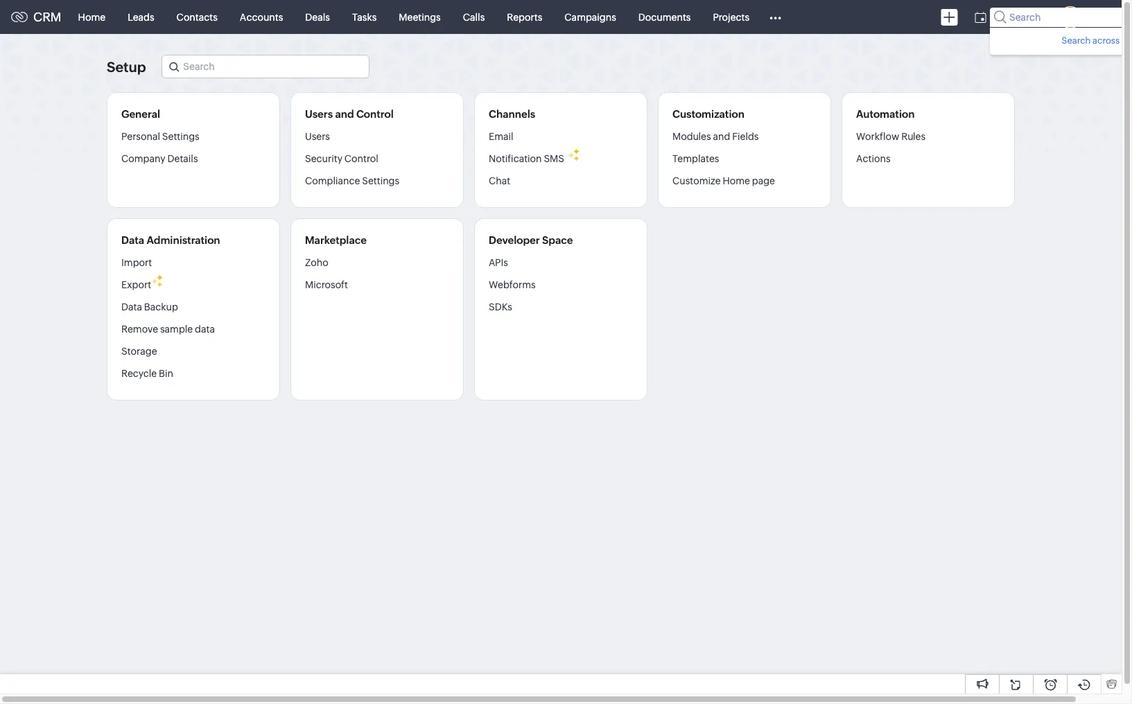 Task type: locate. For each thing, give the bounding box(es) containing it.
notification sms
[[489, 153, 565, 164]]

2 users from the top
[[305, 131, 330, 142]]

contacts link
[[166, 0, 229, 34]]

home
[[78, 11, 106, 23], [723, 176, 751, 187]]

tasks
[[352, 11, 377, 23]]

import
[[121, 257, 152, 269]]

email link
[[489, 130, 514, 148]]

notification
[[489, 153, 542, 164]]

1 horizontal spatial and
[[714, 131, 731, 142]]

microsoft
[[305, 280, 348, 291]]

reports link
[[496, 0, 554, 34]]

Search field
[[991, 7, 1133, 27]]

1 vertical spatial data
[[121, 302, 142, 313]]

settings
[[162, 131, 200, 142], [362, 176, 400, 187]]

control up compliance settings
[[345, 153, 379, 164]]

notification sms link
[[489, 148, 565, 170]]

0 vertical spatial and
[[335, 108, 354, 120]]

data for data administration
[[121, 235, 144, 246]]

home left page
[[723, 176, 751, 187]]

calls link
[[452, 0, 496, 34]]

home link
[[67, 0, 117, 34]]

settings inside personal settings link
[[162, 131, 200, 142]]

actions
[[857, 153, 891, 164]]

0 horizontal spatial settings
[[162, 131, 200, 142]]

control
[[357, 108, 394, 120], [345, 153, 379, 164]]

0 vertical spatial users
[[305, 108, 333, 120]]

0 vertical spatial home
[[78, 11, 106, 23]]

deals link
[[294, 0, 341, 34]]

profile image
[[1052, 0, 1091, 34]]

1 users from the top
[[305, 108, 333, 120]]

1 data from the top
[[121, 235, 144, 246]]

security control link
[[305, 148, 379, 170]]

1 vertical spatial and
[[714, 131, 731, 142]]

campaigns
[[565, 11, 617, 23]]

space
[[543, 235, 573, 246]]

setup
[[107, 59, 146, 75]]

actions link
[[857, 148, 891, 170]]

personal
[[121, 131, 160, 142]]

users and control
[[305, 108, 394, 120]]

and inside 'link'
[[714, 131, 731, 142]]

export
[[121, 280, 151, 291]]

1 vertical spatial users
[[305, 131, 330, 142]]

0 horizontal spatial and
[[335, 108, 354, 120]]

webforms link
[[489, 274, 536, 296]]

0 horizontal spatial home
[[78, 11, 106, 23]]

1 vertical spatial settings
[[362, 176, 400, 187]]

1 horizontal spatial settings
[[362, 176, 400, 187]]

compliance settings
[[305, 176, 400, 187]]

recycle bin link
[[121, 363, 173, 385]]

data up import
[[121, 235, 144, 246]]

data down export
[[121, 302, 142, 313]]

chat
[[489, 176, 511, 187]]

settings inside compliance settings link
[[362, 176, 400, 187]]

and for modules
[[714, 131, 731, 142]]

2 data from the top
[[121, 302, 142, 313]]

search across zo link
[[1060, 33, 1133, 48]]

search
[[1062, 35, 1092, 45]]

modules and fields
[[673, 131, 759, 142]]

webforms
[[489, 280, 536, 291]]

and up security control link
[[335, 108, 354, 120]]

rules
[[902, 131, 926, 142]]

export link
[[121, 274, 151, 296]]

1 horizontal spatial home
[[723, 176, 751, 187]]

recycle
[[121, 368, 157, 380]]

and for users
[[335, 108, 354, 120]]

control up security control link
[[357, 108, 394, 120]]

sample
[[160, 324, 193, 335]]

users for users and control
[[305, 108, 333, 120]]

settings down security control link
[[362, 176, 400, 187]]

zo
[[1122, 35, 1133, 45]]

crm
[[33, 10, 61, 24]]

security
[[305, 153, 343, 164]]

and
[[335, 108, 354, 120], [714, 131, 731, 142]]

settings for compliance settings
[[362, 176, 400, 187]]

automation
[[857, 108, 915, 120]]

home right crm
[[78, 11, 106, 23]]

users up users link
[[305, 108, 333, 120]]

settings up details
[[162, 131, 200, 142]]

remove sample data
[[121, 324, 215, 335]]

0 vertical spatial data
[[121, 235, 144, 246]]

users up security
[[305, 131, 330, 142]]

1 vertical spatial home
[[723, 176, 751, 187]]

customize
[[673, 176, 721, 187]]

users
[[305, 108, 333, 120], [305, 131, 330, 142]]

data inside data backup link
[[121, 302, 142, 313]]

company details link
[[121, 148, 198, 170]]

0 vertical spatial control
[[357, 108, 394, 120]]

recycle bin
[[121, 368, 173, 380]]

sdks link
[[489, 296, 513, 318]]

users link
[[305, 130, 330, 148]]

apis
[[489, 257, 509, 269]]

crm link
[[11, 10, 61, 24]]

documents
[[639, 11, 691, 23]]

None field
[[162, 55, 370, 78]]

workflow rules
[[857, 131, 926, 142]]

data
[[121, 235, 144, 246], [121, 302, 142, 313]]

zoho link
[[305, 257, 329, 274]]

and left fields
[[714, 131, 731, 142]]

0 vertical spatial settings
[[162, 131, 200, 142]]



Task type: vqa. For each thing, say whether or not it's contained in the screenshot.
1st Description from right
no



Task type: describe. For each thing, give the bounding box(es) containing it.
data backup link
[[121, 296, 178, 318]]

accounts
[[240, 11, 283, 23]]

Other Modules field
[[761, 6, 791, 28]]

tasks link
[[341, 0, 388, 34]]

channels
[[489, 108, 536, 120]]

1 vertical spatial control
[[345, 153, 379, 164]]

Search text field
[[163, 56, 369, 78]]

workflow rules link
[[857, 130, 926, 148]]

contacts
[[177, 11, 218, 23]]

page
[[753, 176, 776, 187]]

chat link
[[489, 170, 511, 192]]

documents link
[[628, 0, 702, 34]]

data administration
[[121, 235, 220, 246]]

email
[[489, 131, 514, 142]]

compliance settings link
[[305, 170, 400, 192]]

company
[[121, 153, 166, 164]]

marketplace element
[[996, 0, 1024, 34]]

templates link
[[673, 148, 720, 170]]

developer space
[[489, 235, 573, 246]]

company details
[[121, 153, 198, 164]]

projects link
[[702, 0, 761, 34]]

leads link
[[117, 0, 166, 34]]

microsoft link
[[305, 274, 348, 296]]

calendar image
[[976, 11, 987, 23]]

personal settings link
[[121, 130, 200, 148]]

bin
[[159, 368, 173, 380]]

setup element
[[1024, 0, 1052, 34]]

developer
[[489, 235, 540, 246]]

customize home page link
[[673, 170, 776, 192]]

campaigns link
[[554, 0, 628, 34]]

marketplace
[[305, 235, 367, 246]]

compliance
[[305, 176, 360, 187]]

deals
[[306, 11, 330, 23]]

modules and fields link
[[673, 130, 759, 148]]

storage link
[[121, 341, 157, 363]]

customize home page
[[673, 176, 776, 187]]

search across zo
[[1062, 35, 1133, 45]]

across
[[1094, 35, 1121, 45]]

customization
[[673, 108, 745, 120]]

meetings link
[[388, 0, 452, 34]]

sms
[[544, 153, 565, 164]]

data
[[195, 324, 215, 335]]

sdks
[[489, 302, 513, 313]]

leads
[[128, 11, 154, 23]]

backup
[[144, 302, 178, 313]]

workflow
[[857, 131, 900, 142]]

apis link
[[489, 257, 509, 274]]

remove
[[121, 324, 158, 335]]

security control
[[305, 153, 379, 164]]

fields
[[733, 131, 759, 142]]

data for data backup
[[121, 302, 142, 313]]

create menu element
[[933, 0, 967, 34]]

data backup
[[121, 302, 178, 313]]

create menu image
[[942, 9, 959, 25]]

templates
[[673, 153, 720, 164]]

modules
[[673, 131, 712, 142]]

personal settings
[[121, 131, 200, 142]]

meetings
[[399, 11, 441, 23]]

users for users
[[305, 131, 330, 142]]

general
[[121, 108, 160, 120]]

reports
[[507, 11, 543, 23]]

zoho
[[305, 257, 329, 269]]

calls
[[463, 11, 485, 23]]

settings for personal settings
[[162, 131, 200, 142]]

accounts link
[[229, 0, 294, 34]]

details
[[168, 153, 198, 164]]

remove sample data link
[[121, 318, 215, 341]]

storage
[[121, 346, 157, 357]]

import link
[[121, 257, 152, 274]]



